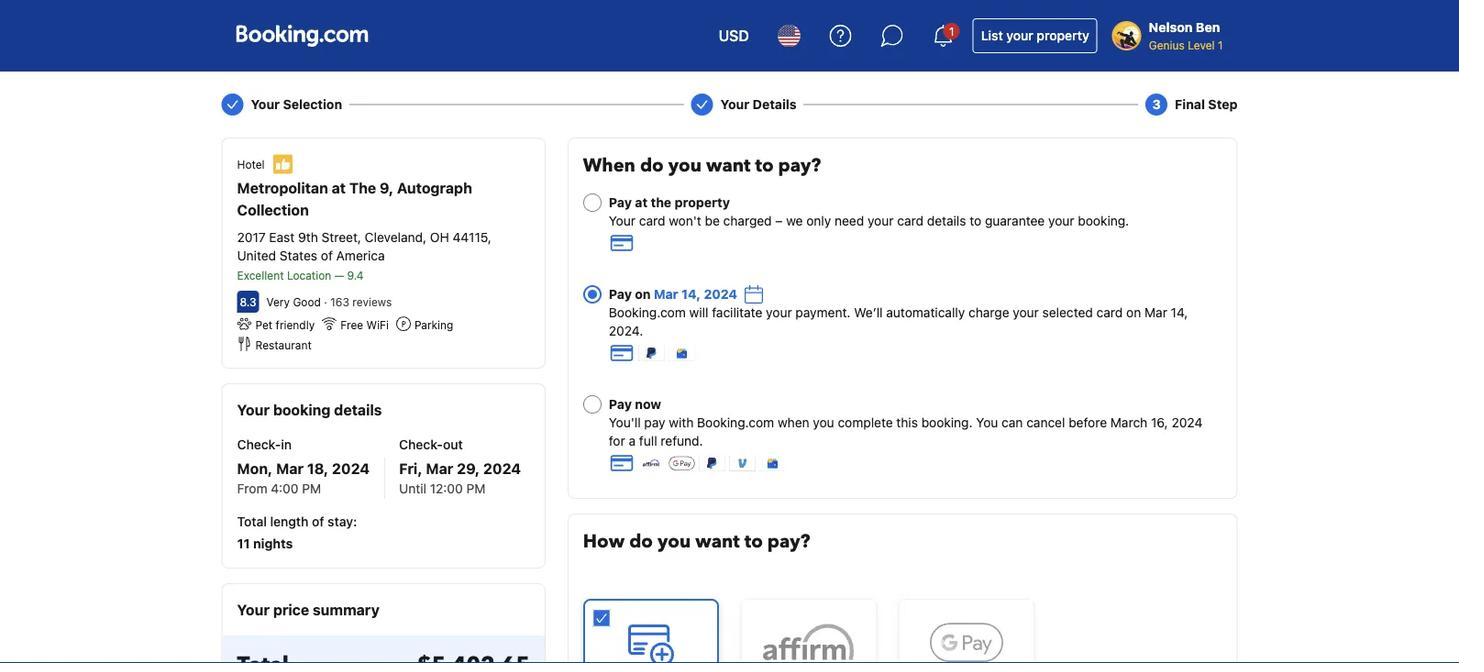 Task type: locate. For each thing, give the bounding box(es) containing it.
list your property
[[981, 28, 1090, 43]]

1 horizontal spatial details
[[927, 213, 967, 228]]

0 horizontal spatial booking.
[[922, 415, 973, 430]]

0 horizontal spatial 14,
[[682, 287, 701, 302]]

how
[[583, 529, 625, 555]]

property inside pay at the property your card won't be charged – we only need your card details to guarantee your booking.
[[675, 195, 730, 210]]

0 vertical spatial booking.
[[1078, 213, 1130, 228]]

in
[[281, 437, 292, 452]]

you'll
[[609, 415, 641, 430]]

1 horizontal spatial 14,
[[1171, 305, 1189, 320]]

united
[[237, 248, 276, 263]]

0 horizontal spatial 1
[[950, 25, 955, 38]]

8.3
[[240, 295, 256, 308]]

do up the
[[640, 153, 664, 178]]

your right guarantee
[[1049, 213, 1075, 228]]

1 right 'level'
[[1218, 39, 1223, 51]]

check-in mon, mar 18, 2024 from 4:00 pm
[[237, 437, 370, 496]]

1 horizontal spatial card
[[898, 213, 924, 228]]

check- for mon,
[[237, 437, 281, 452]]

1 pay from the top
[[609, 195, 632, 210]]

2024.
[[609, 323, 643, 339]]

0 horizontal spatial card
[[639, 213, 666, 228]]

of inside "2017 east 9th street, cleveland, oh 44115, united states of america excellent location — 9.4"
[[321, 248, 333, 263]]

mar inside check-out fri, mar 29, 2024 until 12:00 pm
[[426, 460, 454, 478]]

0 horizontal spatial booking.com
[[609, 305, 686, 320]]

pay
[[644, 415, 666, 430]]

9.4
[[347, 269, 364, 282]]

booking.com up venmo icon
[[697, 415, 775, 430]]

on right selected
[[1127, 305, 1142, 320]]

on
[[635, 287, 651, 302], [1127, 305, 1142, 320]]

card right selected
[[1097, 305, 1123, 320]]

your down when
[[609, 213, 636, 228]]

at inside metropolitan at the 9, autograph collection
[[332, 179, 346, 197]]

pay?
[[779, 153, 821, 178], [768, 529, 811, 555]]

pay up 2024.
[[609, 287, 632, 302]]

final step
[[1175, 97, 1238, 112]]

your
[[1007, 28, 1034, 43], [868, 213, 894, 228], [1049, 213, 1075, 228], [766, 305, 792, 320], [1013, 305, 1039, 320]]

your details
[[721, 97, 797, 112]]

you inside pay now you'll pay with booking.com when you complete this booking. you can cancel before march 16, 2024 for a full refund.
[[813, 415, 835, 430]]

0 vertical spatial 1
[[950, 25, 955, 38]]

1 horizontal spatial 1
[[1218, 39, 1223, 51]]

1 vertical spatial details
[[334, 401, 382, 419]]

booking.com
[[609, 305, 686, 320], [697, 415, 775, 430]]

14,
[[682, 287, 701, 302], [1171, 305, 1189, 320]]

2017 east 9th street, cleveland, oh 44115, united states of america excellent location — 9.4
[[237, 230, 492, 282]]

of left "stay:" at the bottom left
[[312, 514, 324, 529]]

1 vertical spatial do
[[630, 529, 653, 555]]

2024 inside check-in mon, mar 18, 2024 from 4:00 pm
[[332, 460, 370, 478]]

full
[[639, 434, 657, 449]]

mar inside "booking.com will facilitate your payment. we'll automatically charge your selected card on mar 14, 2024."
[[1145, 305, 1168, 320]]

need
[[835, 213, 864, 228]]

mar up 4:00 pm
[[276, 460, 304, 478]]

details inside pay at the property your card won't be charged – we only need your card details to guarantee your booking.
[[927, 213, 967, 228]]

want up the be
[[706, 153, 751, 178]]

2 horizontal spatial card
[[1097, 305, 1123, 320]]

your right "need"
[[868, 213, 894, 228]]

from
[[237, 481, 267, 496]]

mar right selected
[[1145, 305, 1168, 320]]

0 vertical spatial details
[[927, 213, 967, 228]]

0 vertical spatial of
[[321, 248, 333, 263]]

1 vertical spatial want
[[696, 529, 740, 555]]

1 vertical spatial pay?
[[768, 529, 811, 555]]

check- inside check-in mon, mar 18, 2024 from 4:00 pm
[[237, 437, 281, 452]]

1 horizontal spatial booking.com
[[697, 415, 775, 430]]

collection
[[237, 201, 309, 219]]

mar up 12:00 pm
[[426, 460, 454, 478]]

check- up mon,
[[237, 437, 281, 452]]

1
[[950, 25, 955, 38], [1218, 39, 1223, 51]]

pay down when
[[609, 195, 632, 210]]

mar 14, 2024 button
[[654, 285, 763, 304]]

0 vertical spatial pay
[[609, 195, 632, 210]]

1 horizontal spatial check-
[[399, 437, 443, 452]]

paypal image
[[638, 345, 665, 361]]

0 vertical spatial want
[[706, 153, 751, 178]]

out
[[443, 437, 463, 452]]

to up charged
[[756, 153, 774, 178]]

check- up fri,
[[399, 437, 443, 452]]

you up the
[[669, 153, 702, 178]]

2 vertical spatial to
[[745, 529, 763, 555]]

summary
[[313, 601, 380, 619]]

pay inside pay at the property your card won't be charged – we only need your card details to guarantee your booking.
[[609, 195, 632, 210]]

want down paypal icon on the bottom left of page
[[696, 529, 740, 555]]

2017
[[237, 230, 266, 245]]

do for when
[[640, 153, 664, 178]]

usd button
[[708, 14, 760, 58]]

0 vertical spatial pay?
[[779, 153, 821, 178]]

2 vertical spatial you
[[658, 529, 691, 555]]

payment.
[[796, 305, 851, 320]]

you
[[669, 153, 702, 178], [813, 415, 835, 430], [658, 529, 691, 555]]

you right when at the bottom of the page
[[813, 415, 835, 430]]

of inside total length of stay: 11 nights
[[312, 514, 324, 529]]

your left the price
[[237, 601, 270, 619]]

free wifi
[[341, 318, 389, 331]]

want
[[706, 153, 751, 178], [696, 529, 740, 555]]

details right booking
[[334, 401, 382, 419]]

1 horizontal spatial booking.
[[1078, 213, 1130, 228]]

guarantee
[[985, 213, 1045, 228]]

property up the be
[[675, 195, 730, 210]]

1 vertical spatial of
[[312, 514, 324, 529]]

2024
[[704, 287, 738, 302], [1172, 415, 1203, 430], [332, 460, 370, 478], [483, 460, 521, 478]]

metropolitan at the 9, autograph collection
[[237, 179, 472, 219]]

1 vertical spatial 1
[[1218, 39, 1223, 51]]

1 horizontal spatial property
[[1037, 28, 1090, 43]]

0 vertical spatial booking.com
[[609, 305, 686, 320]]

1 vertical spatial booking.
[[922, 415, 973, 430]]

your left booking
[[237, 401, 270, 419]]

mon,
[[237, 460, 273, 478]]

cancel
[[1027, 415, 1066, 430]]

1 vertical spatial 14,
[[1171, 305, 1189, 320]]

details
[[927, 213, 967, 228], [334, 401, 382, 419]]

pay
[[609, 195, 632, 210], [609, 287, 632, 302], [609, 397, 632, 412]]

1 left list
[[950, 25, 955, 38]]

pay? for how do you want to pay?
[[768, 529, 811, 555]]

check- inside check-out fri, mar 29, 2024 until 12:00 pm
[[399, 437, 443, 452]]

2024 up facilitate
[[704, 287, 738, 302]]

genius
[[1149, 39, 1185, 51]]

oh
[[430, 230, 449, 245]]

pay for pay at the property your card won't be charged – we only need your card details to guarantee your booking.
[[609, 195, 632, 210]]

1 vertical spatial property
[[675, 195, 730, 210]]

2 check- from the left
[[399, 437, 443, 452]]

booking.com down pay on
[[609, 305, 686, 320]]

at inside pay at the property your card won't be charged – we only need your card details to guarantee your booking.
[[635, 195, 648, 210]]

to left guarantee
[[970, 213, 982, 228]]

1 vertical spatial pay
[[609, 287, 632, 302]]

your left details at top right
[[721, 97, 750, 112]]

at
[[332, 179, 346, 197], [635, 195, 648, 210]]

0 vertical spatial do
[[640, 153, 664, 178]]

1 vertical spatial you
[[813, 415, 835, 430]]

0 vertical spatial on
[[635, 287, 651, 302]]

pay inside pay now you'll pay with booking.com when you complete this booking. you can cancel before march 16, 2024 for a full refund.
[[609, 397, 632, 412]]

to
[[756, 153, 774, 178], [970, 213, 982, 228], [745, 529, 763, 555]]

at for metropolitan
[[332, 179, 346, 197]]

your left "selection"
[[251, 97, 280, 112]]

excellent
[[237, 269, 284, 282]]

booking. right this
[[922, 415, 973, 430]]

1 horizontal spatial at
[[635, 195, 648, 210]]

pay up you'll
[[609, 397, 632, 412]]

final
[[1175, 97, 1206, 112]]

on inside "booking.com will facilitate your payment. we'll automatically charge your selected card on mar 14, 2024."
[[1127, 305, 1142, 320]]

before
[[1069, 415, 1107, 430]]

your inside pay at the property your card won't be charged – we only need your card details to guarantee your booking.
[[609, 213, 636, 228]]

2024 right 16,
[[1172, 415, 1203, 430]]

mar inside check-in mon, mar 18, 2024 from 4:00 pm
[[276, 460, 304, 478]]

2024 inside pay now you'll pay with booking.com when you complete this booking. you can cancel before march 16, 2024 for a full refund.
[[1172, 415, 1203, 430]]

0 horizontal spatial property
[[675, 195, 730, 210]]

card right "need"
[[898, 213, 924, 228]]

booking.
[[1078, 213, 1130, 228], [922, 415, 973, 430]]

0 horizontal spatial details
[[334, 401, 382, 419]]

america
[[336, 248, 385, 263]]

pay for pay now you'll pay with booking.com when you complete this booking. you can cancel before march 16, 2024 for a full refund.
[[609, 397, 632, 412]]

on up 2024.
[[635, 287, 651, 302]]

card inside "booking.com will facilitate your payment. we'll automatically charge your selected card on mar 14, 2024."
[[1097, 305, 1123, 320]]

1 check- from the left
[[237, 437, 281, 452]]

1 vertical spatial on
[[1127, 305, 1142, 320]]

2024 right 29,
[[483, 460, 521, 478]]

you for how do you want to pay?
[[658, 529, 691, 555]]

mar 14, 2024
[[654, 287, 738, 302]]

booking. inside pay now you'll pay with booking.com when you complete this booking. you can cancel before march 16, 2024 for a full refund.
[[922, 415, 973, 430]]

charged
[[724, 213, 772, 228]]

autograph
[[397, 179, 472, 197]]

card down the
[[639, 213, 666, 228]]

states
[[280, 248, 317, 263]]

at for pay
[[635, 195, 648, 210]]

mar right pay on
[[654, 287, 679, 302]]

16,
[[1151, 415, 1169, 430]]

3 pay from the top
[[609, 397, 632, 412]]

booking. right guarantee
[[1078, 213, 1130, 228]]

step
[[1209, 97, 1238, 112]]

facilitate
[[712, 305, 763, 320]]

do right how
[[630, 529, 653, 555]]

1 vertical spatial to
[[970, 213, 982, 228]]

29,
[[457, 460, 480, 478]]

0 horizontal spatial on
[[635, 287, 651, 302]]

booking. inside pay at the property your card won't be charged – we only need your card details to guarantee your booking.
[[1078, 213, 1130, 228]]

your right charge
[[1013, 305, 1039, 320]]

booking
[[273, 401, 331, 419]]

free
[[341, 318, 363, 331]]

0 vertical spatial to
[[756, 153, 774, 178]]

you right how
[[658, 529, 691, 555]]

selected
[[1043, 305, 1094, 320]]

your for your selection
[[251, 97, 280, 112]]

to down venmo icon
[[745, 529, 763, 555]]

details left guarantee
[[927, 213, 967, 228]]

you for when do you want to pay?
[[669, 153, 702, 178]]

2 vertical spatial pay
[[609, 397, 632, 412]]

property right list
[[1037, 28, 1090, 43]]

cleveland,
[[365, 230, 427, 245]]

do
[[640, 153, 664, 178], [630, 529, 653, 555]]

2 pay from the top
[[609, 287, 632, 302]]

the
[[349, 179, 376, 197]]

1 horizontal spatial on
[[1127, 305, 1142, 320]]

your for your price summary
[[237, 601, 270, 619]]

2024 right 18,
[[332, 460, 370, 478]]

0 vertical spatial 14,
[[682, 287, 701, 302]]

0 horizontal spatial check-
[[237, 437, 281, 452]]

of down street, at the top left of page
[[321, 248, 333, 263]]

1 vertical spatial booking.com
[[697, 415, 775, 430]]

reviews
[[353, 296, 392, 309]]

0 horizontal spatial at
[[332, 179, 346, 197]]

0 vertical spatial you
[[669, 153, 702, 178]]

ben
[[1196, 20, 1221, 35]]



Task type: describe. For each thing, give the bounding box(es) containing it.
hotel
[[237, 158, 265, 171]]

how do you want to pay?
[[583, 529, 811, 555]]

booking.com online hotel reservations image
[[236, 25, 368, 47]]

0 vertical spatial property
[[1037, 28, 1090, 43]]

163
[[330, 296, 349, 309]]

1 button
[[922, 14, 966, 58]]

restaurant
[[256, 339, 312, 351]]

google pay image
[[669, 455, 695, 472]]

14, inside dropdown button
[[682, 287, 701, 302]]

selection
[[283, 97, 342, 112]]

total
[[237, 514, 267, 529]]

scored 8.3 element
[[237, 291, 259, 313]]

usd
[[719, 27, 749, 44]]

your price summary
[[237, 601, 380, 619]]

nelson
[[1149, 20, 1193, 35]]

pay on
[[609, 287, 651, 302]]

– we
[[776, 213, 803, 228]]

2024 inside check-out fri, mar 29, 2024 until 12:00 pm
[[483, 460, 521, 478]]

when
[[778, 415, 810, 430]]

when do you want to pay?
[[583, 153, 821, 178]]

1 inside button
[[950, 25, 955, 38]]

pay now you'll pay with booking.com when you complete this booking. you can cancel before march 16, 2024 for a full refund.
[[609, 397, 1203, 449]]

now
[[635, 397, 661, 412]]

price
[[273, 601, 309, 619]]

details
[[753, 97, 797, 112]]

nights
[[253, 536, 293, 551]]

check- for fri,
[[399, 437, 443, 452]]

level
[[1188, 39, 1215, 51]]

14, inside "booking.com will facilitate your payment. we'll automatically charge your selected card on mar 14, 2024."
[[1171, 305, 1189, 320]]

march
[[1111, 415, 1148, 430]]

your for your booking details
[[237, 401, 270, 419]]

length
[[270, 514, 309, 529]]

very good · 163 reviews
[[267, 296, 392, 309]]

·
[[324, 296, 327, 309]]

east
[[269, 230, 295, 245]]

you
[[977, 415, 999, 430]]

to inside pay at the property your card won't be charged – we only need your card details to guarantee your booking.
[[970, 213, 982, 228]]

want for how do you want to pay?
[[696, 529, 740, 555]]

affirm image
[[638, 455, 665, 472]]

booking.com inside "booking.com will facilitate your payment. we'll automatically charge your selected card on mar 14, 2024."
[[609, 305, 686, 320]]

44115,
[[453, 230, 492, 245]]

automatically
[[887, 305, 965, 320]]

—
[[335, 269, 344, 282]]

your right facilitate
[[766, 305, 792, 320]]

wifi
[[367, 318, 389, 331]]

won't
[[669, 213, 702, 228]]

to for when do you want to pay?
[[756, 153, 774, 178]]

booking.com inside pay now you'll pay with booking.com when you complete this booking. you can cancel before march 16, 2024 for a full refund.
[[697, 415, 775, 430]]

pay? for when do you want to pay?
[[779, 153, 821, 178]]

list
[[981, 28, 1003, 43]]

pet
[[256, 318, 273, 331]]

mar inside dropdown button
[[654, 287, 679, 302]]

2017 east 9th street, cleveland, oh 44115, united states of america button
[[237, 228, 530, 265]]

fri,
[[399, 460, 423, 478]]

want for when do you want to pay?
[[706, 153, 751, 178]]

your booking details
[[237, 401, 382, 419]]

be
[[705, 213, 720, 228]]

very
[[267, 296, 290, 309]]

metropolitan
[[237, 179, 328, 197]]

will
[[690, 305, 709, 320]]

total length of stay: 11 nights
[[237, 514, 357, 551]]

4:00 pm
[[271, 481, 321, 496]]

check-out fri, mar 29, 2024 until 12:00 pm
[[399, 437, 521, 496]]

18,
[[307, 460, 329, 478]]

can
[[1002, 415, 1023, 430]]

your selection
[[251, 97, 342, 112]]

venmo image
[[729, 455, 756, 472]]

booking.com will facilitate your payment. we'll automatically charge your selected card on mar 14, 2024.
[[609, 305, 1189, 339]]

stay:
[[328, 514, 357, 529]]

to for how do you want to pay?
[[745, 529, 763, 555]]

your for your details
[[721, 97, 750, 112]]

11
[[237, 536, 250, 551]]

when
[[583, 153, 636, 178]]

3
[[1153, 97, 1161, 112]]

friendly
[[276, 318, 315, 331]]

paypal image
[[699, 455, 726, 472]]

your right list
[[1007, 28, 1034, 43]]

9,
[[380, 179, 394, 197]]

1 inside nelson ben genius level 1
[[1218, 39, 1223, 51]]

list your property link
[[973, 18, 1098, 53]]

only
[[807, 213, 831, 228]]

pay at the property your card won't be charged – we only need your card details to guarantee your booking.
[[609, 195, 1130, 228]]

do for how
[[630, 529, 653, 555]]

pay for pay on
[[609, 287, 632, 302]]

with
[[669, 415, 694, 430]]

refund.
[[661, 434, 703, 449]]

until
[[399, 481, 427, 496]]

the
[[651, 195, 672, 210]]

rated very good element
[[267, 296, 321, 309]]

we'll
[[854, 305, 883, 320]]

a
[[629, 434, 636, 449]]

charge
[[969, 305, 1010, 320]]

2024 inside dropdown button
[[704, 287, 738, 302]]

pet friendly
[[256, 318, 315, 331]]



Task type: vqa. For each thing, say whether or not it's contained in the screenshot.
Sign in the button
no



